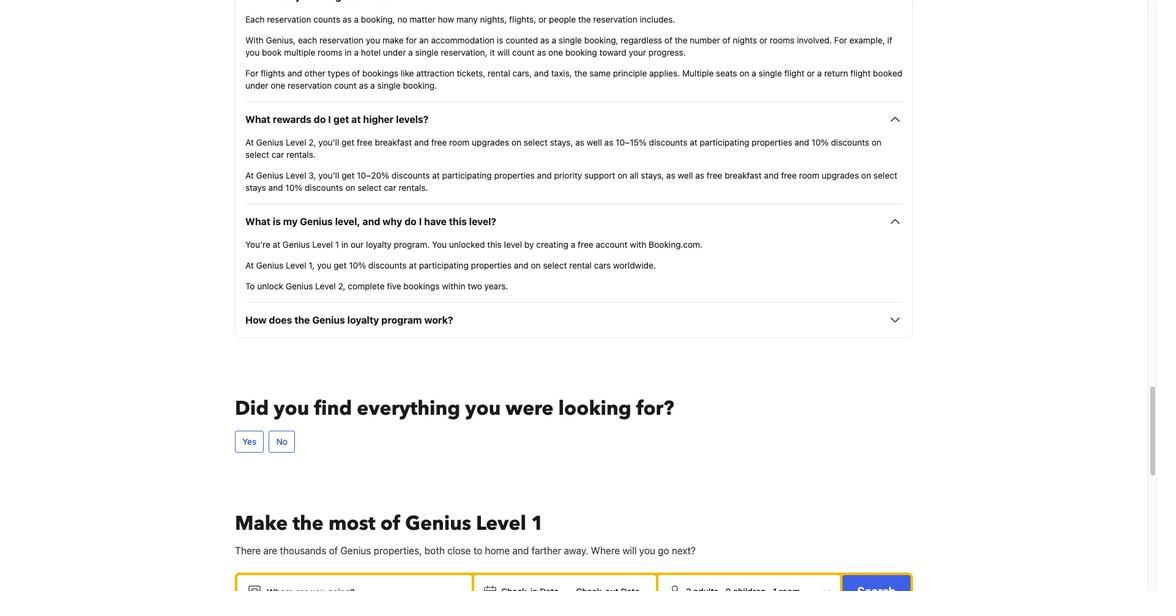 Task type: describe. For each thing, give the bounding box(es) containing it.
for inside with genius, each reservation you make for an accommodation is counted as a single booking, regardless of the number of nights or rooms involved. for example, if you book multiple rooms in a hotel under a single reservation, it will count as one booking toward your progress.
[[835, 35, 848, 45]]

you up the hotel
[[366, 35, 380, 45]]

0 vertical spatial loyalty
[[366, 240, 392, 250]]

a down for
[[408, 47, 413, 58]]

one inside with genius, each reservation you make for an accommodation is counted as a single booking, regardless of the number of nights or rooms involved. for example, if you book multiple rooms in a hotel under a single reservation, it will count as one booking toward your progress.
[[549, 47, 563, 58]]

program
[[382, 315, 422, 326]]

for
[[406, 35, 417, 45]]

to unlock genius level 2, complete five bookings within two years.
[[245, 281, 508, 292]]

on inside 'for flights and other types of bookings like attraction tickets, rental cars, and taxis, the same principle applies. multiple seats on a single flight or a return flight booked under one reservation count as a single booking.'
[[740, 68, 750, 79]]

0 horizontal spatial or
[[539, 14, 547, 25]]

you
[[432, 240, 447, 250]]

a left the hotel
[[354, 47, 359, 58]]

flights,
[[509, 14, 536, 25]]

go
[[658, 546, 670, 557]]

make
[[235, 511, 288, 538]]

participating inside "at genius level 2, you'll get free breakfast and free room upgrades on select stays, as well as 10–15% discounts at participating properties and 10% discounts on select car rentals."
[[700, 137, 750, 148]]

return
[[825, 68, 848, 79]]

1 vertical spatial will
[[623, 546, 637, 557]]

1 horizontal spatial 2,
[[338, 281, 346, 292]]

example,
[[850, 35, 885, 45]]

most
[[329, 511, 376, 538]]

0 vertical spatial rooms
[[770, 35, 795, 45]]

you'll for 3,
[[319, 170, 339, 181]]

genius inside what is my genius level, and why do i have this level? dropdown button
[[300, 216, 333, 227]]

how does the genius loyalty program work? button
[[245, 313, 903, 328]]

10–15%
[[616, 137, 647, 148]]

stays
[[245, 183, 266, 193]]

of up the properties,
[[381, 511, 401, 538]]

involved.
[[797, 35, 832, 45]]

single down an
[[415, 47, 439, 58]]

book
[[262, 47, 282, 58]]

genius inside "at genius level 2, you'll get free breakfast and free room upgrades on select stays, as well as 10–15% discounts at participating properties and 10% discounts on select car rentals."
[[256, 137, 284, 148]]

the inside how does the genius loyalty program work? dropdown button
[[294, 315, 310, 326]]

if
[[888, 35, 893, 45]]

the inside 'for flights and other types of bookings like attraction tickets, rental cars, and taxis, the same principle applies. multiple seats on a single flight or a return flight booked under one reservation count as a single booking.'
[[575, 68, 587, 79]]

rental inside 'for flights and other types of bookings like attraction tickets, rental cars, and taxis, the same principle applies. multiple seats on a single flight or a return flight booked under one reservation count as a single booking.'
[[488, 68, 510, 79]]

loyalty inside how does the genius loyalty program work? dropdown button
[[348, 315, 379, 326]]

by
[[525, 240, 534, 250]]

includes.
[[640, 14, 675, 25]]

1 flight from the left
[[785, 68, 805, 79]]

level inside at genius level 3, you'll get 10–20% discounts at participating properties and priority support on all stays, as well as free breakfast and free room upgrades on select stays and 10% discounts on select car rentals.
[[286, 170, 306, 181]]

at genius level 3, you'll get 10–20% discounts at participating properties and priority support on all stays, as well as free breakfast and free room upgrades on select stays and 10% discounts on select car rentals.
[[245, 170, 898, 193]]

matter
[[410, 14, 436, 25]]

get for 10%
[[334, 260, 347, 271]]

reservation up 'genius,'
[[267, 14, 311, 25]]

within
[[442, 281, 466, 292]]

reservation up "toward"
[[593, 14, 638, 25]]

will inside with genius, each reservation you make for an accommodation is counted as a single booking, regardless of the number of nights or rooms involved. for example, if you book multiple rooms in a hotel under a single reservation, it will count as one booking toward your progress.
[[497, 47, 510, 58]]

counts
[[314, 14, 340, 25]]

many
[[457, 14, 478, 25]]

why
[[383, 216, 402, 227]]

how
[[245, 315, 267, 326]]

rentals. inside at genius level 3, you'll get 10–20% discounts at participating properties and priority support on all stays, as well as free breakfast and free room upgrades on select stays and 10% discounts on select car rentals.
[[399, 183, 428, 193]]

looking
[[559, 396, 632, 423]]

stays, inside at genius level 3, you'll get 10–20% discounts at participating properties and priority support on all stays, as well as free breakfast and free room upgrades on select stays and 10% discounts on select car rentals.
[[641, 170, 664, 181]]

10% inside "at genius level 2, you'll get free breakfast and free room upgrades on select stays, as well as 10–15% discounts at participating properties and 10% discounts on select car rentals."
[[812, 137, 829, 148]]

does
[[269, 315, 292, 326]]

1 horizontal spatial i
[[419, 216, 422, 227]]

and inside dropdown button
[[363, 216, 380, 227]]

1 vertical spatial in
[[341, 240, 348, 250]]

your
[[629, 47, 646, 58]]

well inside "at genius level 2, you'll get free breakfast and free room upgrades on select stays, as well as 10–15% discounts at participating properties and 10% discounts on select car rentals."
[[587, 137, 602, 148]]

principle
[[613, 68, 647, 79]]

single right seats
[[759, 68, 782, 79]]

level
[[504, 240, 522, 250]]

participating for what is my genius level, and why do i have this level?
[[419, 260, 469, 271]]

10% inside at genius level 3, you'll get 10–20% discounts at participating properties and priority support on all stays, as well as free breakfast and free room upgrades on select stays and 10% discounts on select car rentals.
[[285, 183, 303, 193]]

at inside "at genius level 2, you'll get free breakfast and free room upgrades on select stays, as well as 10–15% discounts at participating properties and 10% discounts on select car rentals."
[[245, 137, 254, 148]]

to
[[474, 546, 483, 557]]

hotel
[[361, 47, 381, 58]]

tickets,
[[457, 68, 486, 79]]

unlocked
[[449, 240, 485, 250]]

booking.com.
[[649, 240, 703, 250]]

for?
[[636, 396, 674, 423]]

two
[[468, 281, 482, 292]]

well inside at genius level 3, you'll get 10–20% discounts at participating properties and priority support on all stays, as well as free breakfast and free room upgrades on select stays and 10% discounts on select car rentals.
[[678, 170, 693, 181]]

properties for what is my genius level, and why do i have this level?
[[471, 260, 512, 271]]

what for what is my genius level, and why do i have this level?
[[245, 216, 271, 227]]

a down the hotel
[[370, 80, 375, 91]]

breakfast inside at genius level 3, you'll get 10–20% discounts at participating properties and priority support on all stays, as well as free breakfast and free room upgrades on select stays and 10% discounts on select car rentals.
[[725, 170, 762, 181]]

to
[[245, 281, 255, 292]]

multiple
[[284, 47, 315, 58]]

you're at genius level 1 in our loyalty program. you unlocked this level by creating a free account with booking.com.
[[245, 240, 703, 250]]

rentals. inside "at genius level 2, you'll get free breakfast and free room upgrades on select stays, as well as 10–15% discounts at participating properties and 10% discounts on select car rentals."
[[286, 150, 316, 160]]

1 vertical spatial do
[[405, 216, 417, 227]]

taxis,
[[551, 68, 572, 79]]

both
[[425, 546, 445, 557]]

level left complete
[[315, 281, 336, 292]]

flights
[[261, 68, 285, 79]]

properties inside "at genius level 2, you'll get free breakfast and free room upgrades on select stays, as well as 10–15% discounts at participating properties and 10% discounts on select car rentals."
[[752, 137, 793, 148]]

the up thousands
[[293, 511, 324, 538]]

have
[[424, 216, 447, 227]]

at genius level 1, you get 10% discounts at participating properties and on select rental cars worldwide.
[[245, 260, 656, 271]]

nights
[[733, 35, 757, 45]]

0 horizontal spatial rooms
[[318, 47, 343, 58]]

you right 1,
[[317, 260, 331, 271]]

there
[[235, 546, 261, 557]]

level?
[[469, 216, 497, 227]]

in inside with genius, each reservation you make for an accommodation is counted as a single booking, regardless of the number of nights or rooms involved. for example, if you book multiple rooms in a hotel under a single reservation, it will count as one booking toward your progress.
[[345, 47, 352, 58]]

seats
[[716, 68, 737, 79]]

10–20%
[[357, 170, 389, 181]]

participating for what rewards do i get at higher levels?
[[442, 170, 492, 181]]

1,
[[309, 260, 315, 271]]

single up booking
[[559, 35, 582, 45]]

toward
[[600, 47, 627, 58]]

rewards
[[273, 114, 312, 125]]

0 vertical spatial i
[[328, 114, 331, 125]]

level inside "at genius level 2, you'll get free breakfast and free room upgrades on select stays, as well as 10–15% discounts at participating properties and 10% discounts on select car rentals."
[[286, 137, 306, 148]]

reservation inside 'for flights and other types of bookings like attraction tickets, rental cars, and taxis, the same principle applies. multiple seats on a single flight or a return flight booked under one reservation count as a single booking.'
[[288, 80, 332, 91]]

an
[[419, 35, 429, 45]]

unlock
[[257, 281, 283, 292]]

no
[[398, 14, 407, 25]]

priority
[[554, 170, 582, 181]]

for inside 'for flights and other types of bookings like attraction tickets, rental cars, and taxis, the same principle applies. multiple seats on a single flight or a return flight booked under one reservation count as a single booking.'
[[245, 68, 258, 79]]

make the most of genius level 1
[[235, 511, 544, 538]]

with
[[245, 35, 264, 45]]

like
[[401, 68, 414, 79]]

each reservation counts as a booking, no matter how many nights, flights, or people the reservation includes.
[[245, 14, 675, 25]]

each
[[298, 35, 317, 45]]

close
[[448, 546, 471, 557]]

there are thousands of genius properties, both close to home and farther away. where will you go next?
[[235, 546, 696, 557]]

our
[[351, 240, 364, 250]]

0 vertical spatial 1
[[335, 240, 339, 250]]

count inside 'for flights and other types of bookings like attraction tickets, rental cars, and taxis, the same principle applies. multiple seats on a single flight or a return flight booked under one reservation count as a single booking.'
[[334, 80, 357, 91]]

number
[[690, 35, 720, 45]]

levels?
[[396, 114, 429, 125]]

you down the with
[[245, 47, 260, 58]]

as inside 'for flights and other types of bookings like attraction tickets, rental cars, and taxis, the same principle applies. multiple seats on a single flight or a return flight booked under one reservation count as a single booking.'
[[359, 80, 368, 91]]

the right 'people'
[[578, 14, 591, 25]]

genius down 'my'
[[283, 240, 310, 250]]

1 horizontal spatial bookings
[[404, 281, 440, 292]]

reservation inside with genius, each reservation you make for an accommodation is counted as a single booking, regardless of the number of nights or rooms involved. for example, if you book multiple rooms in a hotel under a single reservation, it will count as one booking toward your progress.
[[320, 35, 364, 45]]

is inside dropdown button
[[273, 216, 281, 227]]

years.
[[485, 281, 508, 292]]

you up no
[[274, 396, 309, 423]]

were
[[506, 396, 554, 423]]

you're
[[245, 240, 270, 250]]

room inside at genius level 3, you'll get 10–20% discounts at participating properties and priority support on all stays, as well as free breakfast and free room upgrades on select stays and 10% discounts on select car rentals.
[[799, 170, 820, 181]]

of inside 'for flights and other types of bookings like attraction tickets, rental cars, and taxis, the same principle applies. multiple seats on a single flight or a return flight booked under one reservation count as a single booking.'
[[352, 68, 360, 79]]

level up home
[[476, 511, 526, 538]]

of right thousands
[[329, 546, 338, 557]]

all
[[630, 170, 639, 181]]

properties for what rewards do i get at higher levels?
[[494, 170, 535, 181]]

multiple
[[683, 68, 714, 79]]

what is my genius level, and why do i have this level? button
[[245, 214, 903, 229]]

car inside at genius level 3, you'll get 10–20% discounts at participating properties and priority support on all stays, as well as free breakfast and free room upgrades on select stays and 10% discounts on select car rentals.
[[384, 183, 396, 193]]

did you find everything you were looking for?
[[235, 396, 674, 423]]

upgrades inside at genius level 3, you'll get 10–20% discounts at participating properties and priority support on all stays, as well as free breakfast and free room upgrades on select stays and 10% discounts on select car rentals.
[[822, 170, 859, 181]]

applies.
[[650, 68, 680, 79]]

2 flight from the left
[[851, 68, 871, 79]]



Task type: locate. For each thing, give the bounding box(es) containing it.
rental left 'cars'
[[569, 260, 592, 271]]

for right involved.
[[835, 35, 848, 45]]

2, down rewards
[[309, 137, 316, 148]]

0 horizontal spatial upgrades
[[472, 137, 509, 148]]

0 vertical spatial this
[[449, 216, 467, 227]]

what inside what is my genius level, and why do i have this level? dropdown button
[[245, 216, 271, 227]]

you'll right 3,
[[319, 170, 339, 181]]

10%
[[812, 137, 829, 148], [285, 183, 303, 193], [349, 260, 366, 271]]

0 vertical spatial will
[[497, 47, 510, 58]]

of left nights
[[723, 35, 731, 45]]

same
[[590, 68, 611, 79]]

0 vertical spatial under
[[383, 47, 406, 58]]

types
[[328, 68, 350, 79]]

genius inside at genius level 3, you'll get 10–20% discounts at participating properties and priority support on all stays, as well as free breakfast and free room upgrades on select stays and 10% discounts on select car rentals.
[[256, 170, 284, 181]]

well down what rewards do i get at higher levels? dropdown button
[[587, 137, 602, 148]]

2, left complete
[[338, 281, 346, 292]]

genius down 1,
[[286, 281, 313, 292]]

genius up stays
[[256, 170, 284, 181]]

what for what rewards do i get at higher levels?
[[245, 114, 271, 125]]

cars,
[[513, 68, 532, 79]]

discounts
[[649, 137, 688, 148], [831, 137, 870, 148], [392, 170, 430, 181], [305, 183, 343, 193], [368, 260, 407, 271]]

accommodation
[[431, 35, 495, 45]]

a right counts
[[354, 14, 359, 25]]

program.
[[394, 240, 430, 250]]

2 what from the top
[[245, 216, 271, 227]]

higher
[[363, 114, 394, 125]]

one down flights on the top left of page
[[271, 80, 285, 91]]

under inside 'for flights and other types of bookings like attraction tickets, rental cars, and taxis, the same principle applies. multiple seats on a single flight or a return flight booked under one reservation count as a single booking.'
[[245, 80, 268, 91]]

0 horizontal spatial booking,
[[361, 14, 395, 25]]

0 vertical spatial or
[[539, 14, 547, 25]]

0 horizontal spatial bookings
[[362, 68, 399, 79]]

this right have
[[449, 216, 467, 227]]

under inside with genius, each reservation you make for an accommodation is counted as a single booking, regardless of the number of nights or rooms involved. for example, if you book multiple rooms in a hotel under a single reservation, it will count as one booking toward your progress.
[[383, 47, 406, 58]]

is left 'my'
[[273, 216, 281, 227]]

everything
[[357, 396, 461, 423]]

0 horizontal spatial rentals.
[[286, 150, 316, 160]]

2 vertical spatial properties
[[471, 260, 512, 271]]

get for free
[[342, 137, 355, 148]]

what up you're
[[245, 216, 271, 227]]

1 horizontal spatial is
[[497, 35, 503, 45]]

0 vertical spatial upgrades
[[472, 137, 509, 148]]

upgrades
[[472, 137, 509, 148], [822, 170, 859, 181]]

you left "go"
[[640, 546, 656, 557]]

a right creating
[[571, 240, 576, 250]]

1 horizontal spatial will
[[623, 546, 637, 557]]

1 vertical spatial you'll
[[319, 170, 339, 181]]

flight right return
[[851, 68, 871, 79]]

thousands
[[280, 546, 326, 557]]

and
[[288, 68, 302, 79], [534, 68, 549, 79], [414, 137, 429, 148], [795, 137, 810, 148], [537, 170, 552, 181], [764, 170, 779, 181], [268, 183, 283, 193], [363, 216, 380, 227], [514, 260, 529, 271], [513, 546, 529, 557]]

1 vertical spatial 10%
[[285, 183, 303, 193]]

1 horizontal spatial one
[[549, 47, 563, 58]]

car inside "at genius level 2, you'll get free breakfast and free room upgrades on select stays, as well as 10–15% discounts at participating properties and 10% discounts on select car rentals."
[[272, 150, 284, 160]]

0 horizontal spatial 2,
[[309, 137, 316, 148]]

level left 1,
[[286, 260, 306, 271]]

1 vertical spatial booking,
[[584, 35, 619, 45]]

what is my genius level, and why do i have this level?
[[245, 216, 497, 227]]

for left flights on the top left of page
[[245, 68, 258, 79]]

count down counted
[[512, 47, 535, 58]]

0 horizontal spatial this
[[449, 216, 467, 227]]

booking
[[566, 47, 597, 58]]

reservation
[[267, 14, 311, 25], [593, 14, 638, 25], [320, 35, 364, 45], [288, 80, 332, 91]]

how does the genius loyalty program work?
[[245, 315, 453, 326]]

one up taxis,
[[549, 47, 563, 58]]

of up progress.
[[665, 35, 673, 45]]

or right nights
[[760, 35, 768, 45]]

nights,
[[480, 14, 507, 25]]

count
[[512, 47, 535, 58], [334, 80, 357, 91]]

reservation down counts
[[320, 35, 364, 45]]

properties
[[752, 137, 793, 148], [494, 170, 535, 181], [471, 260, 512, 271]]

0 horizontal spatial do
[[314, 114, 326, 125]]

or left return
[[807, 68, 815, 79]]

2 horizontal spatial 10%
[[812, 137, 829, 148]]

1 horizontal spatial 10%
[[349, 260, 366, 271]]

at for what rewards do i get at higher levels?
[[245, 170, 254, 181]]

genius up both
[[405, 511, 471, 538]]

1 vertical spatial this
[[487, 240, 502, 250]]

you
[[366, 35, 380, 45], [245, 47, 260, 58], [317, 260, 331, 271], [274, 396, 309, 423], [465, 396, 501, 423], [640, 546, 656, 557]]

1 vertical spatial for
[[245, 68, 258, 79]]

get inside at genius level 3, you'll get 10–20% discounts at participating properties and priority support on all stays, as well as free breakfast and free room upgrades on select stays and 10% discounts on select car rentals.
[[342, 170, 355, 181]]

in left the hotel
[[345, 47, 352, 58]]

is
[[497, 35, 503, 45], [273, 216, 281, 227]]

one
[[549, 47, 563, 58], [271, 80, 285, 91]]

1 horizontal spatial upgrades
[[822, 170, 859, 181]]

car down 10–20%
[[384, 183, 396, 193]]

1 vertical spatial well
[[678, 170, 693, 181]]

is left counted
[[497, 35, 503, 45]]

0 vertical spatial do
[[314, 114, 326, 125]]

it
[[490, 47, 495, 58]]

rooms
[[770, 35, 795, 45], [318, 47, 343, 58]]

genius right 'my'
[[300, 216, 333, 227]]

1 vertical spatial or
[[760, 35, 768, 45]]

count down types
[[334, 80, 357, 91]]

0 horizontal spatial i
[[328, 114, 331, 125]]

1 vertical spatial car
[[384, 183, 396, 193]]

0 horizontal spatial 1
[[335, 240, 339, 250]]

away.
[[564, 546, 589, 557]]

1 vertical spatial i
[[419, 216, 422, 227]]

level,
[[335, 216, 360, 227]]

people
[[549, 14, 576, 25]]

cars
[[594, 260, 611, 271]]

genius right the does
[[312, 315, 345, 326]]

level up 1,
[[312, 240, 333, 250]]

1 vertical spatial under
[[245, 80, 268, 91]]

progress.
[[649, 47, 686, 58]]

1 horizontal spatial or
[[760, 35, 768, 45]]

get inside "at genius level 2, you'll get free breakfast and free room upgrades on select stays, as well as 10–15% discounts at participating properties and 10% discounts on select car rentals."
[[342, 137, 355, 148]]

0 horizontal spatial room
[[449, 137, 470, 148]]

0 vertical spatial in
[[345, 47, 352, 58]]

2 vertical spatial 10%
[[349, 260, 366, 271]]

level left 3,
[[286, 170, 306, 181]]

bookings inside 'for flights and other types of bookings like attraction tickets, rental cars, and taxis, the same principle applies. multiple seats on a single flight or a return flight booked under one reservation count as a single booking.'
[[362, 68, 399, 79]]

loyalty down complete
[[348, 315, 379, 326]]

you'll down what rewards do i get at higher levels?
[[318, 137, 339, 148]]

0 vertical spatial rentals.
[[286, 150, 316, 160]]

0 horizontal spatial will
[[497, 47, 510, 58]]

genius
[[256, 137, 284, 148], [256, 170, 284, 181], [300, 216, 333, 227], [283, 240, 310, 250], [256, 260, 284, 271], [286, 281, 313, 292], [312, 315, 345, 326], [405, 511, 471, 538], [341, 546, 371, 557]]

rental
[[488, 68, 510, 79], [569, 260, 592, 271]]

will right where
[[623, 546, 637, 557]]

3 at from the top
[[245, 260, 254, 271]]

bookings down the hotel
[[362, 68, 399, 79]]

1 vertical spatial 1
[[531, 511, 544, 538]]

reservation down the other
[[288, 80, 332, 91]]

loyalty
[[366, 240, 392, 250], [348, 315, 379, 326]]

with
[[630, 240, 647, 250]]

1 vertical spatial 2,
[[338, 281, 346, 292]]

genius,
[[266, 35, 296, 45]]

2 at from the top
[[245, 170, 254, 181]]

genius up unlock
[[256, 260, 284, 271]]

get inside dropdown button
[[334, 114, 349, 125]]

with genius, each reservation you make for an accommodation is counted as a single booking, regardless of the number of nights or rooms involved. for example, if you book multiple rooms in a hotel under a single reservation, it will count as one booking toward your progress.
[[245, 35, 893, 58]]

a
[[354, 14, 359, 25], [552, 35, 556, 45], [354, 47, 359, 58], [408, 47, 413, 58], [752, 68, 757, 79], [818, 68, 822, 79], [370, 80, 375, 91], [571, 240, 576, 250]]

1 vertical spatial loyalty
[[348, 315, 379, 326]]

what inside what rewards do i get at higher levels? dropdown button
[[245, 114, 271, 125]]

a right seats
[[752, 68, 757, 79]]

1 at from the top
[[245, 137, 254, 148]]

0 vertical spatial for
[[835, 35, 848, 45]]

as
[[343, 14, 352, 25], [540, 35, 550, 45], [537, 47, 546, 58], [359, 80, 368, 91], [576, 137, 585, 148], [605, 137, 614, 148], [667, 170, 676, 181], [696, 170, 705, 181]]

the right the does
[[294, 315, 310, 326]]

where
[[591, 546, 620, 557]]

0 vertical spatial participating
[[700, 137, 750, 148]]

car down rewards
[[272, 150, 284, 160]]

farther
[[532, 546, 562, 557]]

single left the booking.
[[377, 80, 401, 91]]

1 horizontal spatial do
[[405, 216, 417, 227]]

or left 'people'
[[539, 14, 547, 25]]

at inside "at genius level 2, you'll get free breakfast and free room upgrades on select stays, as well as 10–15% discounts at participating properties and 10% discounts on select car rentals."
[[690, 137, 698, 148]]

stays, inside "at genius level 2, you'll get free breakfast and free room upgrades on select stays, as well as 10–15% discounts at participating properties and 10% discounts on select car rentals."
[[550, 137, 573, 148]]

on
[[740, 68, 750, 79], [512, 137, 522, 148], [872, 137, 882, 148], [618, 170, 628, 181], [862, 170, 872, 181], [346, 183, 355, 193], [531, 260, 541, 271]]

1 vertical spatial at
[[245, 170, 254, 181]]

this
[[449, 216, 467, 227], [487, 240, 502, 250]]

3,
[[309, 170, 316, 181]]

breakfast
[[375, 137, 412, 148], [725, 170, 762, 181]]

do right the why in the top left of the page
[[405, 216, 417, 227]]

i right rewards
[[328, 114, 331, 125]]

1 vertical spatial is
[[273, 216, 281, 227]]

1 horizontal spatial 1
[[531, 511, 544, 538]]

1 vertical spatial participating
[[442, 170, 492, 181]]

select
[[524, 137, 548, 148], [245, 150, 269, 160], [874, 170, 898, 181], [358, 183, 382, 193], [543, 260, 567, 271]]

the inside with genius, each reservation you make for an accommodation is counted as a single booking, regardless of the number of nights or rooms involved. for example, if you book multiple rooms in a hotel under a single reservation, it will count as one booking toward your progress.
[[675, 35, 688, 45]]

0 vertical spatial properties
[[752, 137, 793, 148]]

1 horizontal spatial car
[[384, 183, 396, 193]]

0 vertical spatial booking,
[[361, 14, 395, 25]]

worldwide.
[[613, 260, 656, 271]]

the right taxis,
[[575, 68, 587, 79]]

1 up farther
[[531, 511, 544, 538]]

booking, left the no
[[361, 14, 395, 25]]

what left rewards
[[245, 114, 271, 125]]

genius inside dropdown button
[[312, 315, 345, 326]]

booking.
[[403, 80, 437, 91]]

or inside with genius, each reservation you make for an accommodation is counted as a single booking, regardless of the number of nights or rooms involved. for example, if you book multiple rooms in a hotel under a single reservation, it will count as one booking toward your progress.
[[760, 35, 768, 45]]

0 vertical spatial at
[[245, 137, 254, 148]]

get for 10–20%
[[342, 170, 355, 181]]

2 you'll from the top
[[319, 170, 339, 181]]

booking, up "toward"
[[584, 35, 619, 45]]

1 you'll from the top
[[318, 137, 339, 148]]

2, inside "at genius level 2, you'll get free breakfast and free room upgrades on select stays, as well as 10–15% discounts at participating properties and 10% discounts on select car rentals."
[[309, 137, 316, 148]]

upgrades inside "at genius level 2, you'll get free breakfast and free room upgrades on select stays, as well as 10–15% discounts at participating properties and 10% discounts on select car rentals."
[[472, 137, 509, 148]]

0 horizontal spatial car
[[272, 150, 284, 160]]

well right all
[[678, 170, 693, 181]]

get right 1,
[[334, 260, 347, 271]]

genius down most on the left bottom of page
[[341, 546, 371, 557]]

2 vertical spatial participating
[[419, 260, 469, 271]]

rentals. up 3,
[[286, 150, 316, 160]]

you left were
[[465, 396, 501, 423]]

this left level
[[487, 240, 502, 250]]

1 vertical spatial rental
[[569, 260, 592, 271]]

did
[[235, 396, 269, 423]]

1 vertical spatial upgrades
[[822, 170, 859, 181]]

you'll for 2,
[[318, 137, 339, 148]]

0 horizontal spatial count
[[334, 80, 357, 91]]

each
[[245, 14, 265, 25]]

of
[[665, 35, 673, 45], [723, 35, 731, 45], [352, 68, 360, 79], [381, 511, 401, 538], [329, 546, 338, 557]]

for
[[835, 35, 848, 45], [245, 68, 258, 79]]

at genius level 2, you'll get free breakfast and free room upgrades on select stays, as well as 10–15% discounts at participating properties and 10% discounts on select car rentals.
[[245, 137, 882, 160]]

0 horizontal spatial well
[[587, 137, 602, 148]]

1 horizontal spatial booking,
[[584, 35, 619, 45]]

of right types
[[352, 68, 360, 79]]

0 horizontal spatial one
[[271, 80, 285, 91]]

under down make
[[383, 47, 406, 58]]

0 vertical spatial well
[[587, 137, 602, 148]]

get left 10–20%
[[342, 170, 355, 181]]

single
[[559, 35, 582, 45], [415, 47, 439, 58], [759, 68, 782, 79], [377, 80, 401, 91]]

breakfast inside "at genius level 2, you'll get free breakfast and free room upgrades on select stays, as well as 10–15% discounts at participating properties and 10% discounts on select car rentals."
[[375, 137, 412, 148]]

attraction
[[416, 68, 455, 79]]

flight down involved.
[[785, 68, 805, 79]]

properties inside at genius level 3, you'll get 10–20% discounts at participating properties and priority support on all stays, as well as free breakfast and free room upgrades on select stays and 10% discounts on select car rentals.
[[494, 170, 535, 181]]

a down 'people'
[[552, 35, 556, 45]]

no
[[276, 437, 288, 447]]

1 horizontal spatial breakfast
[[725, 170, 762, 181]]

properties,
[[374, 546, 422, 557]]

in left our
[[341, 240, 348, 250]]

support
[[585, 170, 616, 181]]

1 vertical spatial bookings
[[404, 281, 440, 292]]

0 vertical spatial stays,
[[550, 137, 573, 148]]

at inside dropdown button
[[352, 114, 361, 125]]

0 horizontal spatial flight
[[785, 68, 805, 79]]

at inside at genius level 3, you'll get 10–20% discounts at participating properties and priority support on all stays, as well as free breakfast and free room upgrades on select stays and 10% discounts on select car rentals.
[[432, 170, 440, 181]]

is inside with genius, each reservation you make for an accommodation is counted as a single booking, regardless of the number of nights or rooms involved. for example, if you book multiple rooms in a hotel under a single reservation, it will count as one booking toward your progress.
[[497, 35, 503, 45]]

1 horizontal spatial under
[[383, 47, 406, 58]]

the up progress.
[[675, 35, 688, 45]]

1 horizontal spatial well
[[678, 170, 693, 181]]

0 horizontal spatial stays,
[[550, 137, 573, 148]]

participating inside at genius level 3, you'll get 10–20% discounts at participating properties and priority support on all stays, as well as free breakfast and free room upgrades on select stays and 10% discounts on select car rentals.
[[442, 170, 492, 181]]

rooms left involved.
[[770, 35, 795, 45]]

other
[[305, 68, 326, 79]]

stays, down what rewards do i get at higher levels? dropdown button
[[550, 137, 573, 148]]

1 vertical spatial rooms
[[318, 47, 343, 58]]

1 horizontal spatial rooms
[[770, 35, 795, 45]]

1 what from the top
[[245, 114, 271, 125]]

0 horizontal spatial 10%
[[285, 183, 303, 193]]

loyalty right our
[[366, 240, 392, 250]]

what rewards do i get at higher levels? button
[[245, 112, 903, 127]]

at inside at genius level 3, you'll get 10–20% discounts at participating properties and priority support on all stays, as well as free breakfast and free room upgrades on select stays and 10% discounts on select car rentals.
[[245, 170, 254, 181]]

do right rewards
[[314, 114, 326, 125]]

1 vertical spatial what
[[245, 216, 271, 227]]

no button
[[269, 431, 295, 453]]

rooms up types
[[318, 47, 343, 58]]

next?
[[672, 546, 696, 557]]

0 horizontal spatial for
[[245, 68, 258, 79]]

will right the it
[[497, 47, 510, 58]]

at for what is my genius level, and why do i have this level?
[[245, 260, 254, 271]]

or inside 'for flights and other types of bookings like attraction tickets, rental cars, and taxis, the same principle applies. multiple seats on a single flight or a return flight booked under one reservation count as a single booking.'
[[807, 68, 815, 79]]

booked
[[873, 68, 903, 79]]

the
[[578, 14, 591, 25], [675, 35, 688, 45], [575, 68, 587, 79], [294, 315, 310, 326], [293, 511, 324, 538]]

booking, inside with genius, each reservation you make for an accommodation is counted as a single booking, regardless of the number of nights or rooms involved. for example, if you book multiple rooms in a hotel under a single reservation, it will count as one booking toward your progress.
[[584, 35, 619, 45]]

get
[[334, 114, 349, 125], [342, 137, 355, 148], [342, 170, 355, 181], [334, 260, 347, 271]]

1 left our
[[335, 240, 339, 250]]

genius down rewards
[[256, 137, 284, 148]]

this inside dropdown button
[[449, 216, 467, 227]]

yes button
[[235, 431, 264, 453]]

1 vertical spatial count
[[334, 80, 357, 91]]

you'll inside "at genius level 2, you'll get free breakfast and free room upgrades on select stays, as well as 10–15% discounts at participating properties and 10% discounts on select car rentals."
[[318, 137, 339, 148]]

1 vertical spatial properties
[[494, 170, 535, 181]]

how
[[438, 14, 454, 25]]

count inside with genius, each reservation you make for an accommodation is counted as a single booking, regardless of the number of nights or rooms involved. for example, if you book multiple rooms in a hotel under a single reservation, it will count as one booking toward your progress.
[[512, 47, 535, 58]]

rentals. up the why in the top left of the page
[[399, 183, 428, 193]]

bookings right five
[[404, 281, 440, 292]]

0 horizontal spatial rental
[[488, 68, 510, 79]]

participating
[[700, 137, 750, 148], [442, 170, 492, 181], [419, 260, 469, 271]]

1 horizontal spatial this
[[487, 240, 502, 250]]

1 vertical spatial rentals.
[[399, 183, 428, 193]]

you'll inside at genius level 3, you'll get 10–20% discounts at participating properties and priority support on all stays, as well as free breakfast and free room upgrades on select stays and 10% discounts on select car rentals.
[[319, 170, 339, 181]]

in
[[345, 47, 352, 58], [341, 240, 348, 250]]

0 vertical spatial what
[[245, 114, 271, 125]]

2 vertical spatial at
[[245, 260, 254, 271]]

stays, right all
[[641, 170, 664, 181]]

1 horizontal spatial count
[[512, 47, 535, 58]]

rental down the it
[[488, 68, 510, 79]]

2 horizontal spatial or
[[807, 68, 815, 79]]

0 vertical spatial count
[[512, 47, 535, 58]]

a left return
[[818, 68, 822, 79]]

level down rewards
[[286, 137, 306, 148]]

yes
[[242, 437, 257, 447]]

0 vertical spatial car
[[272, 150, 284, 160]]

get left higher
[[334, 114, 349, 125]]

get down what rewards do i get at higher levels?
[[342, 137, 355, 148]]

room inside "at genius level 2, you'll get free breakfast and free room upgrades on select stays, as well as 10–15% discounts at participating properties and 10% discounts on select car rentals."
[[449, 137, 470, 148]]

i left have
[[419, 216, 422, 227]]

one inside 'for flights and other types of bookings like attraction tickets, rental cars, and taxis, the same principle applies. multiple seats on a single flight or a return flight booked under one reservation count as a single booking.'
[[271, 80, 285, 91]]

2 vertical spatial or
[[807, 68, 815, 79]]

1 vertical spatial room
[[799, 170, 820, 181]]

complete
[[348, 281, 385, 292]]

0 horizontal spatial breakfast
[[375, 137, 412, 148]]

0 vertical spatial bookings
[[362, 68, 399, 79]]

0 vertical spatial room
[[449, 137, 470, 148]]

i
[[328, 114, 331, 125], [419, 216, 422, 227]]



Task type: vqa. For each thing, say whether or not it's contained in the screenshot.
two
yes



